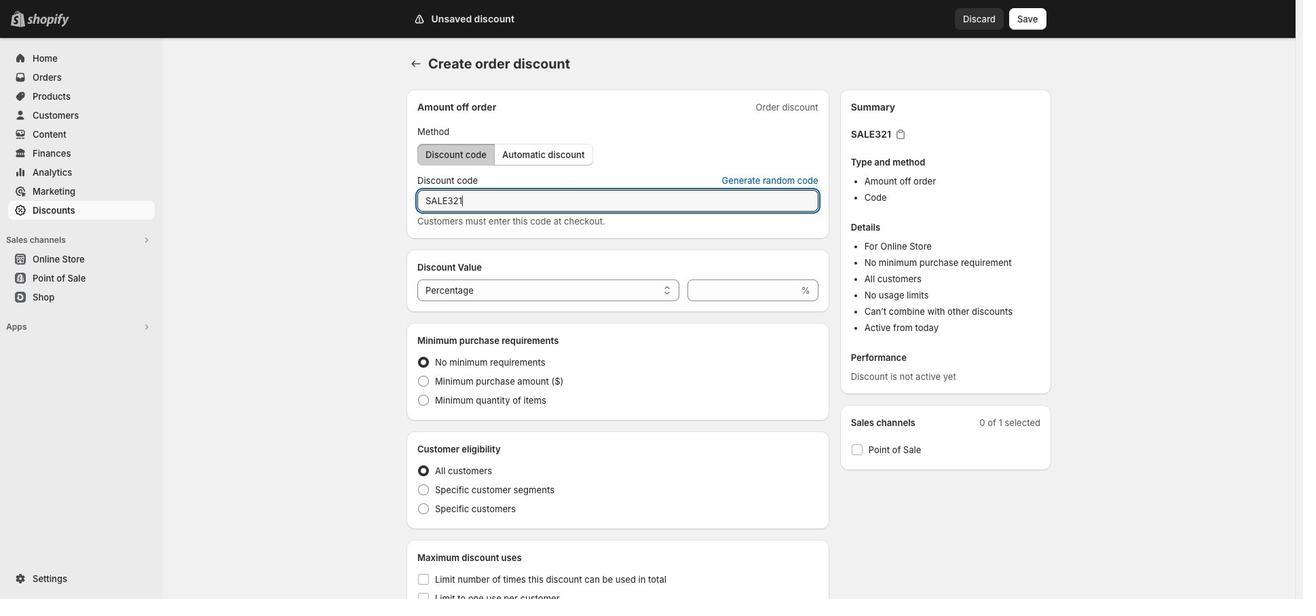 Task type: vqa. For each thing, say whether or not it's contained in the screenshot.
0.00 'text field'
no



Task type: locate. For each thing, give the bounding box(es) containing it.
None text field
[[417, 190, 818, 212], [688, 280, 799, 301], [417, 190, 818, 212], [688, 280, 799, 301]]



Task type: describe. For each thing, give the bounding box(es) containing it.
shopify image
[[27, 14, 69, 27]]



